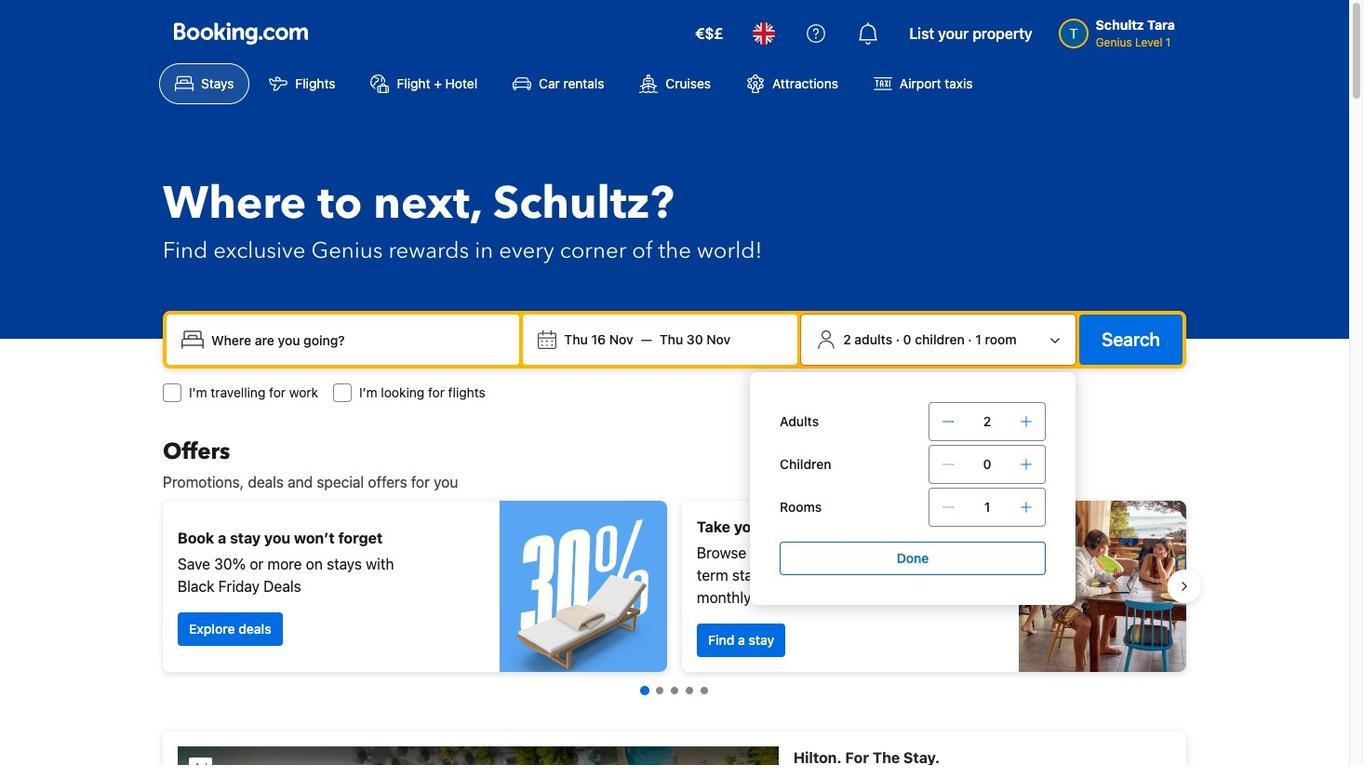 Task type: describe. For each thing, give the bounding box(es) containing it.
children
[[915, 331, 965, 347]]

explore deals link
[[178, 613, 283, 646]]

offering
[[824, 545, 876, 561]]

corner
[[560, 236, 627, 266]]

children
[[780, 456, 832, 472]]

schultz tara genius level 1
[[1096, 17, 1176, 49]]

holiday
[[828, 518, 880, 535]]

take your longest holiday yet browse properties offering long- term stays, many at reduced monthly rates.
[[697, 518, 916, 606]]

Where are you going? field
[[204, 323, 512, 357]]

flight
[[397, 75, 430, 91]]

progress bar inside the offers main content
[[640, 686, 708, 695]]

looking
[[381, 384, 425, 400]]

list your property link
[[899, 11, 1044, 56]]

find a stay link
[[697, 624, 786, 657]]

to
[[318, 173, 362, 235]]

car
[[539, 75, 560, 91]]

long-
[[880, 545, 916, 561]]

where
[[163, 173, 306, 235]]

for for flights
[[428, 384, 445, 400]]

yet
[[884, 518, 907, 535]]

+
[[434, 75, 442, 91]]

promotions,
[[163, 474, 244, 491]]

car rentals link
[[497, 63, 620, 104]]

booking.com image
[[174, 22, 308, 45]]

i'm looking for flights
[[359, 384, 486, 400]]

30%
[[214, 556, 246, 572]]

travelling
[[211, 384, 266, 400]]

i'm
[[189, 384, 207, 400]]

save
[[178, 556, 210, 572]]

and
[[288, 474, 313, 491]]

i'm
[[359, 384, 378, 400]]

offers promotions, deals and special offers for you
[[163, 437, 458, 491]]

special
[[317, 474, 364, 491]]

thu 16 nov button
[[557, 323, 641, 357]]

adults
[[780, 413, 819, 429]]

where to next, schultz? find exclusive genius rewards in every corner of the world!
[[163, 173, 763, 266]]

search button
[[1080, 315, 1183, 365]]

properties
[[751, 545, 820, 561]]

search for black friday deals on stays image
[[500, 501, 667, 672]]

1 thu from the left
[[564, 331, 588, 347]]

offers main content
[[148, 437, 1202, 765]]

flights
[[448, 384, 486, 400]]

for inside offers promotions, deals and special offers for you
[[411, 474, 430, 491]]

or
[[250, 556, 264, 572]]

world!
[[697, 236, 763, 266]]

hotel
[[446, 75, 478, 91]]

book
[[178, 530, 214, 546]]

forget
[[338, 530, 383, 546]]

cruises link
[[624, 63, 727, 104]]

on
[[306, 556, 323, 572]]

airport
[[900, 75, 942, 91]]

adults
[[855, 331, 893, 347]]

region containing take your longest holiday yet
[[148, 493, 1202, 680]]

2 adults · 0 children · 1 room button
[[809, 322, 1069, 357]]

work
[[289, 384, 318, 400]]

rooms
[[780, 499, 822, 515]]

find inside the offers main content
[[708, 632, 735, 648]]

explore
[[189, 621, 235, 637]]

in
[[475, 236, 493, 266]]

at
[[816, 567, 829, 584]]

1 vertical spatial deals
[[238, 621, 271, 637]]

—
[[641, 331, 652, 347]]

take
[[697, 518, 731, 535]]

16
[[592, 331, 606, 347]]

2 adults · 0 children · 1 room
[[844, 331, 1017, 347]]

explore deals
[[189, 621, 271, 637]]

airport taxis link
[[858, 63, 989, 104]]

done button
[[780, 542, 1046, 575]]

stays
[[327, 556, 362, 572]]

exclusive
[[213, 236, 306, 266]]

stay for book
[[230, 530, 261, 546]]

stays
[[201, 75, 234, 91]]

tara
[[1148, 17, 1176, 33]]

1 horizontal spatial 1
[[985, 499, 991, 515]]

2 for 2
[[984, 413, 992, 429]]

list your property
[[910, 25, 1033, 42]]



Task type: locate. For each thing, give the bounding box(es) containing it.
1 · from the left
[[896, 331, 900, 347]]

longest
[[770, 518, 824, 535]]

1 vertical spatial you
[[264, 530, 291, 546]]

0 horizontal spatial thu
[[564, 331, 588, 347]]

cruises
[[666, 75, 711, 91]]

for for work
[[269, 384, 286, 400]]

flight + hotel
[[397, 75, 478, 91]]

of
[[632, 236, 653, 266]]

many
[[776, 567, 812, 584]]

30
[[687, 331, 703, 347]]

region
[[148, 493, 1202, 680]]

0 horizontal spatial you
[[264, 530, 291, 546]]

genius
[[1096, 35, 1133, 49], [311, 236, 383, 266]]

you right offers
[[434, 474, 458, 491]]

1 horizontal spatial 2
[[984, 413, 992, 429]]

progress bar
[[640, 686, 708, 695]]

2 down the room
[[984, 413, 992, 429]]

genius down schultz
[[1096, 35, 1133, 49]]

take your longest holiday yet image
[[1019, 501, 1187, 672]]

flights
[[295, 75, 336, 91]]

1 horizontal spatial genius
[[1096, 35, 1133, 49]]

0 vertical spatial 2
[[844, 331, 851, 347]]

2 · from the left
[[968, 331, 972, 347]]

a for find
[[738, 632, 745, 648]]

rentals
[[564, 75, 605, 91]]

a
[[218, 530, 226, 546], [738, 632, 745, 648]]

0 vertical spatial you
[[434, 474, 458, 491]]

a down monthly
[[738, 632, 745, 648]]

1 inside button
[[976, 331, 982, 347]]

nov right 16
[[609, 331, 634, 347]]

0 horizontal spatial genius
[[311, 236, 383, 266]]

with
[[366, 556, 394, 572]]

deals right explore
[[238, 621, 271, 637]]

· right adults
[[896, 331, 900, 347]]

2 horizontal spatial 1
[[1166, 35, 1171, 49]]

€$£
[[695, 25, 724, 42]]

genius down to
[[311, 236, 383, 266]]

1 horizontal spatial nov
[[707, 331, 731, 347]]

0 horizontal spatial your
[[734, 518, 767, 535]]

0 vertical spatial 0
[[904, 331, 912, 347]]

for
[[269, 384, 286, 400], [428, 384, 445, 400], [411, 474, 430, 491]]

your account menu schultz tara genius level 1 element
[[1059, 8, 1183, 51]]

· right children
[[968, 331, 972, 347]]

1 horizontal spatial 0
[[983, 456, 992, 472]]

find
[[163, 236, 208, 266], [708, 632, 735, 648]]

1 vertical spatial a
[[738, 632, 745, 648]]

browse
[[697, 545, 747, 561]]

€$£ button
[[684, 11, 735, 56]]

1 vertical spatial 0
[[983, 456, 992, 472]]

0 horizontal spatial nov
[[609, 331, 634, 347]]

2 vertical spatial 1
[[985, 499, 991, 515]]

genius inside schultz tara genius level 1
[[1096, 35, 1133, 49]]

for left flights in the left bottom of the page
[[428, 384, 445, 400]]

1 vertical spatial 2
[[984, 413, 992, 429]]

1 horizontal spatial a
[[738, 632, 745, 648]]

friday
[[218, 578, 260, 595]]

0 horizontal spatial stay
[[230, 530, 261, 546]]

1 left the room
[[976, 331, 982, 347]]

·
[[896, 331, 900, 347], [968, 331, 972, 347]]

stay for find
[[749, 632, 775, 648]]

0 inside button
[[904, 331, 912, 347]]

book a stay you won't forget save 30% or more on stays with black friday deals
[[178, 530, 394, 595]]

1 horizontal spatial your
[[938, 25, 969, 42]]

0 vertical spatial stay
[[230, 530, 261, 546]]

0 vertical spatial find
[[163, 236, 208, 266]]

for left the work
[[269, 384, 286, 400]]

attractions link
[[731, 63, 854, 104]]

genius inside 'where to next, schultz? find exclusive genius rewards in every corner of the world!'
[[311, 236, 383, 266]]

list
[[910, 25, 935, 42]]

room
[[985, 331, 1017, 347]]

0 horizontal spatial 1
[[976, 331, 982, 347]]

your inside take your longest holiday yet browse properties offering long- term stays, many at reduced monthly rates.
[[734, 518, 767, 535]]

1 vertical spatial find
[[708, 632, 735, 648]]

2 thu from the left
[[660, 331, 683, 347]]

reduced
[[833, 567, 889, 584]]

the
[[659, 236, 692, 266]]

thu 16 nov — thu 30 nov
[[564, 331, 731, 347]]

0 horizontal spatial 0
[[904, 331, 912, 347]]

1
[[1166, 35, 1171, 49], [976, 331, 982, 347], [985, 499, 991, 515]]

level
[[1136, 35, 1163, 49]]

deals inside offers promotions, deals and special offers for you
[[248, 474, 284, 491]]

find a stay
[[708, 632, 775, 648]]

property
[[973, 25, 1033, 42]]

rates.
[[756, 589, 794, 606]]

deals
[[264, 578, 301, 595]]

rewards
[[389, 236, 469, 266]]

schultz
[[1096, 17, 1145, 33]]

stay inside find a stay link
[[749, 632, 775, 648]]

nov right 30 in the top right of the page
[[707, 331, 731, 347]]

1 vertical spatial genius
[[311, 236, 383, 266]]

your right take
[[734, 518, 767, 535]]

find inside 'where to next, schultz? find exclusive genius rewards in every corner of the world!'
[[163, 236, 208, 266]]

0
[[904, 331, 912, 347], [983, 456, 992, 472]]

1 nov from the left
[[609, 331, 634, 347]]

term
[[697, 567, 729, 584]]

2 nov from the left
[[707, 331, 731, 347]]

1 horizontal spatial stay
[[749, 632, 775, 648]]

monthly
[[697, 589, 752, 606]]

your for property
[[938, 25, 969, 42]]

car rentals
[[539, 75, 605, 91]]

offers
[[368, 474, 407, 491]]

black
[[178, 578, 215, 595]]

flight + hotel link
[[355, 63, 493, 104]]

offers
[[163, 437, 230, 467]]

0 horizontal spatial 2
[[844, 331, 851, 347]]

you inside offers promotions, deals and special offers for you
[[434, 474, 458, 491]]

1 vertical spatial 1
[[976, 331, 982, 347]]

next,
[[374, 173, 482, 235]]

1 horizontal spatial you
[[434, 474, 458, 491]]

a for book
[[218, 530, 226, 546]]

1 vertical spatial your
[[734, 518, 767, 535]]

flights link
[[254, 63, 351, 104]]

0 vertical spatial your
[[938, 25, 969, 42]]

won't
[[294, 530, 335, 546]]

2 left adults
[[844, 331, 851, 347]]

1 horizontal spatial thu
[[660, 331, 683, 347]]

2 for 2 adults · 0 children · 1 room
[[844, 331, 851, 347]]

deals left and
[[248, 474, 284, 491]]

stays,
[[733, 567, 772, 584]]

0 vertical spatial 1
[[1166, 35, 1171, 49]]

0 vertical spatial deals
[[248, 474, 284, 491]]

done
[[897, 550, 929, 566]]

0 horizontal spatial ·
[[896, 331, 900, 347]]

thu 30 nov button
[[652, 323, 738, 357]]

every
[[499, 236, 554, 266]]

i'm travelling for work
[[189, 384, 318, 400]]

1 horizontal spatial ·
[[968, 331, 972, 347]]

for right offers
[[411, 474, 430, 491]]

you inside "book a stay you won't forget save 30% or more on stays with black friday deals"
[[264, 530, 291, 546]]

0 horizontal spatial a
[[218, 530, 226, 546]]

stay inside "book a stay you won't forget save 30% or more on stays with black friday deals"
[[230, 530, 261, 546]]

stay up or
[[230, 530, 261, 546]]

nov
[[609, 331, 634, 347], [707, 331, 731, 347]]

taxis
[[945, 75, 973, 91]]

1 horizontal spatial find
[[708, 632, 735, 648]]

you up more
[[264, 530, 291, 546]]

1 inside schultz tara genius level 1
[[1166, 35, 1171, 49]]

thu left 30 in the top right of the page
[[660, 331, 683, 347]]

thu left 16
[[564, 331, 588, 347]]

thu
[[564, 331, 588, 347], [660, 331, 683, 347]]

find down where
[[163, 236, 208, 266]]

attractions
[[773, 75, 839, 91]]

more
[[268, 556, 302, 572]]

a right book in the left of the page
[[218, 530, 226, 546]]

stays link
[[159, 63, 250, 104]]

deals
[[248, 474, 284, 491], [238, 621, 271, 637]]

1 up done button
[[985, 499, 991, 515]]

schultz?
[[493, 173, 674, 235]]

0 vertical spatial genius
[[1096, 35, 1133, 49]]

search
[[1102, 329, 1161, 350]]

stay down rates.
[[749, 632, 775, 648]]

airport taxis
[[900, 75, 973, 91]]

a inside "book a stay you won't forget save 30% or more on stays with black friday deals"
[[218, 530, 226, 546]]

1 vertical spatial stay
[[749, 632, 775, 648]]

0 vertical spatial a
[[218, 530, 226, 546]]

your for longest
[[734, 518, 767, 535]]

0 horizontal spatial find
[[163, 236, 208, 266]]

2 inside button
[[844, 331, 851, 347]]

your right list
[[938, 25, 969, 42]]

1 down "tara"
[[1166, 35, 1171, 49]]

find down monthly
[[708, 632, 735, 648]]



Task type: vqa. For each thing, say whether or not it's contained in the screenshot.
23's dec
no



